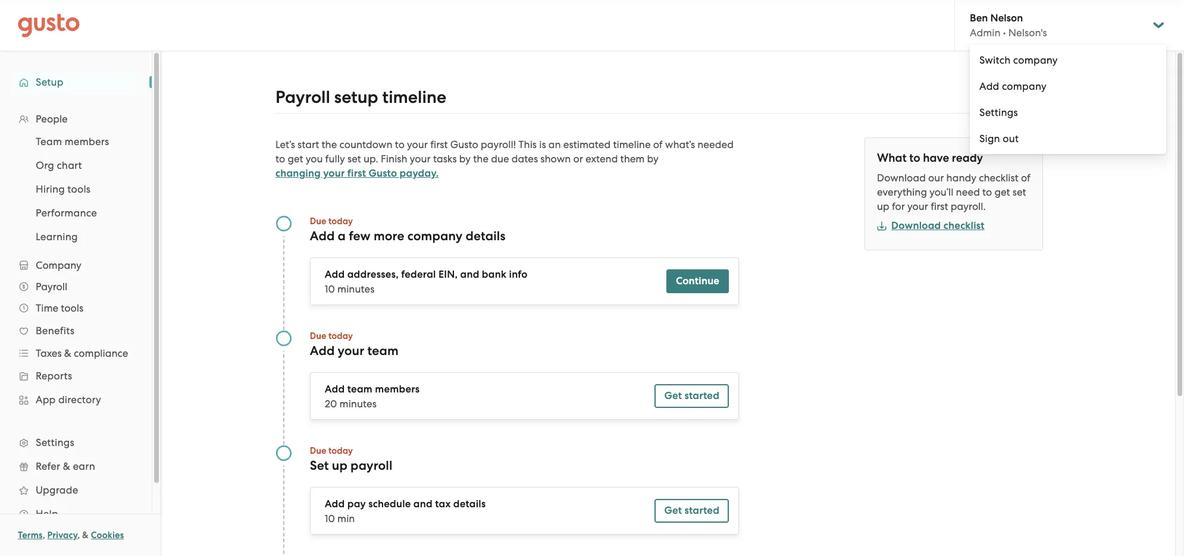 Task type: vqa. For each thing, say whether or not it's contained in the screenshot.
everything
yes



Task type: locate. For each thing, give the bounding box(es) containing it.
2 due from the top
[[310, 331, 326, 342]]

0 vertical spatial members
[[65, 136, 109, 148]]

1 horizontal spatial first
[[430, 139, 448, 151]]

add inside add pay schedule and tax details 10 min
[[325, 498, 345, 510]]

up inside download our handy checklist of everything you'll need to get set up for your first payroll.
[[877, 201, 889, 212]]

0 vertical spatial today
[[328, 216, 353, 227]]

the inside finish your tasks by the due dates shown or extend them by changing your first gusto payday.
[[473, 153, 489, 165]]

timeline up 'them' on the right
[[613, 139, 651, 151]]

0 vertical spatial started
[[685, 390, 719, 402]]

due
[[310, 216, 326, 227], [310, 331, 326, 342], [310, 446, 326, 456]]

members inside "add team members 20 minutes"
[[375, 383, 420, 396]]

& left cookies button
[[82, 530, 89, 541]]

1 horizontal spatial up
[[877, 201, 889, 212]]

details inside add pay schedule and tax details 10 min
[[453, 498, 486, 510]]

0 vertical spatial get
[[664, 390, 682, 402]]

0 vertical spatial get
[[288, 153, 303, 165]]

by right 'them' on the right
[[647, 153, 659, 165]]

payday.
[[400, 167, 439, 180]]

due for add a few more company details
[[310, 216, 326, 227]]

0 vertical spatial checklist
[[979, 172, 1019, 184]]

0 vertical spatial the
[[322, 139, 337, 151]]

checklist up need
[[979, 172, 1019, 184]]

today inside due today add a few more company details
[[328, 216, 353, 227]]

0 horizontal spatial settings
[[36, 437, 74, 449]]

gusto down finish
[[369, 167, 397, 180]]

company down the nelson's
[[1013, 54, 1058, 66]]

1 horizontal spatial timeline
[[613, 139, 651, 151]]

1 vertical spatial minutes
[[339, 398, 377, 410]]

your up finish
[[407, 139, 428, 151]]

nelson
[[990, 12, 1023, 24]]

2 list from the top
[[0, 130, 152, 249]]

payroll inside dropdown button
[[36, 281, 67, 293]]

add inside add company link
[[979, 80, 999, 92]]

and inside add addresses, federal ein, and bank info 10 minutes
[[460, 268, 479, 281]]

settings up refer
[[36, 437, 74, 449]]

gusto inside finish your tasks by the due dates shown or extend them by changing your first gusto payday.
[[369, 167, 397, 180]]

1 vertical spatial started
[[685, 505, 719, 517]]

home image
[[18, 13, 80, 37]]

upgrade
[[36, 484, 78, 496]]

fully
[[325, 153, 345, 165]]

your up "add team members 20 minutes"
[[338, 343, 364, 359]]

due today set up payroll
[[310, 446, 392, 474]]

1 due from the top
[[310, 216, 326, 227]]

cookies button
[[91, 528, 124, 543]]

first down you'll
[[931, 201, 948, 212]]

& left earn
[[63, 461, 70, 472]]

& for compliance
[[64, 347, 71, 359]]

download up everything
[[877, 172, 926, 184]]

our
[[928, 172, 944, 184]]

details
[[466, 228, 506, 244], [453, 498, 486, 510]]

0 vertical spatial up
[[877, 201, 889, 212]]

help link
[[12, 503, 140, 525]]

company up ein,
[[407, 228, 463, 244]]

set inside download our handy checklist of everything you'll need to get set up for your first payroll.
[[1012, 186, 1026, 198]]

, left 'privacy' "link"
[[43, 530, 45, 541]]

company inside due today add a few more company details
[[407, 228, 463, 244]]

privacy
[[47, 530, 77, 541]]

0 horizontal spatial set
[[347, 153, 361, 165]]

1 horizontal spatial gusto
[[450, 139, 478, 151]]

gusto
[[450, 139, 478, 151], [369, 167, 397, 180]]

this
[[518, 139, 537, 151]]

0 vertical spatial company
[[1013, 54, 1058, 66]]

0 vertical spatial timeline
[[382, 87, 446, 108]]

2 vertical spatial due
[[310, 446, 326, 456]]

first down the up.
[[347, 167, 366, 180]]

by right the tasks
[[459, 153, 471, 165]]

1 vertical spatial get started
[[664, 505, 719, 517]]

1 vertical spatial of
[[1021, 172, 1030, 184]]

1 vertical spatial the
[[473, 153, 489, 165]]

tools for time tools
[[61, 302, 83, 314]]

1 started from the top
[[685, 390, 719, 402]]

to right need
[[982, 186, 992, 198]]

timeline right setup
[[382, 87, 446, 108]]

due today add your team
[[310, 331, 399, 359]]

finish
[[381, 153, 407, 165]]

add for addresses,
[[325, 268, 345, 281]]

what's
[[665, 139, 695, 151]]

1 vertical spatial due
[[310, 331, 326, 342]]

today for up
[[328, 446, 353, 456]]

gusto up finish your tasks by the due dates shown or extend them by changing your first gusto payday.
[[450, 139, 478, 151]]

1 vertical spatial tools
[[61, 302, 83, 314]]

1 horizontal spatial set
[[1012, 186, 1026, 198]]

get started for team
[[664, 390, 719, 402]]

1 vertical spatial and
[[413, 498, 433, 510]]

0 vertical spatial download
[[877, 172, 926, 184]]

company inside button
[[1013, 54, 1058, 66]]

0 horizontal spatial by
[[459, 153, 471, 165]]

0 horizontal spatial payroll
[[36, 281, 67, 293]]

download inside download our handy checklist of everything you'll need to get set up for your first payroll.
[[877, 172, 926, 184]]

1 horizontal spatial members
[[375, 383, 420, 396]]

add for team
[[325, 383, 345, 396]]

0 vertical spatial get started button
[[655, 384, 729, 408]]

10 inside add addresses, federal ein, and bank info 10 minutes
[[325, 283, 335, 295]]

to down the let's
[[275, 153, 285, 165]]

0 vertical spatial payroll
[[275, 87, 330, 108]]

payroll up start
[[275, 87, 330, 108]]

minutes
[[337, 283, 374, 295], [339, 398, 377, 410]]

what
[[877, 151, 907, 165]]

1 horizontal spatial payroll
[[275, 87, 330, 108]]

the left due
[[473, 153, 489, 165]]

1 horizontal spatial ,
[[77, 530, 80, 541]]

2 vertical spatial first
[[931, 201, 948, 212]]

download checklist
[[891, 220, 985, 232]]

members inside "link"
[[65, 136, 109, 148]]

0 vertical spatial minutes
[[337, 283, 374, 295]]

0 vertical spatial set
[[347, 153, 361, 165]]

0 vertical spatial settings
[[979, 107, 1018, 118]]

your inside due today add your team
[[338, 343, 364, 359]]

get started button for set up payroll
[[655, 499, 729, 523]]

0 horizontal spatial the
[[322, 139, 337, 151]]

settings up sign out
[[979, 107, 1018, 118]]

members
[[65, 136, 109, 148], [375, 383, 420, 396]]

an
[[548, 139, 561, 151]]

your down fully
[[323, 167, 345, 180]]

your right for
[[907, 201, 928, 212]]

timeline inside let's start the countdown to your first gusto payroll! this is an estimated                     timeline of what's needed to get you fully set up.
[[613, 139, 651, 151]]

started
[[685, 390, 719, 402], [685, 505, 719, 517]]

reports link
[[12, 365, 140, 387]]

team down due today add your team
[[347, 383, 372, 396]]

0 vertical spatial tools
[[67, 183, 91, 195]]

1 horizontal spatial the
[[473, 153, 489, 165]]

the
[[322, 139, 337, 151], [473, 153, 489, 165]]

3 due from the top
[[310, 446, 326, 456]]

1 vertical spatial today
[[328, 331, 353, 342]]

0 vertical spatial 10
[[325, 283, 335, 295]]

0 vertical spatial &
[[64, 347, 71, 359]]

company down "switch company"
[[1002, 80, 1047, 92]]

to up finish
[[395, 139, 405, 151]]

2 10 from the top
[[325, 513, 335, 525]]

2 get from the top
[[664, 505, 682, 517]]

1 get started button from the top
[[655, 384, 729, 408]]

tools
[[67, 183, 91, 195], [61, 302, 83, 314]]

10
[[325, 283, 335, 295], [325, 513, 335, 525]]

0 vertical spatial due
[[310, 216, 326, 227]]

& inside "dropdown button"
[[64, 347, 71, 359]]

and right ein,
[[460, 268, 479, 281]]

, down "help" link
[[77, 530, 80, 541]]

of inside download our handy checklist of everything you'll need to get set up for your first payroll.
[[1021, 172, 1030, 184]]

due for add your team
[[310, 331, 326, 342]]

tax
[[435, 498, 451, 510]]

list containing team members
[[0, 130, 152, 249]]

team members
[[36, 136, 109, 148]]

0 vertical spatial gusto
[[450, 139, 478, 151]]

1 vertical spatial first
[[347, 167, 366, 180]]

1 by from the left
[[459, 153, 471, 165]]

0 horizontal spatial gusto
[[369, 167, 397, 180]]

add inside add addresses, federal ein, and bank info 10 minutes
[[325, 268, 345, 281]]

1 vertical spatial &
[[63, 461, 70, 472]]

benefits
[[36, 325, 74, 337]]

list
[[0, 108, 152, 526], [0, 130, 152, 249]]

started for team
[[685, 390, 719, 402]]

,
[[43, 530, 45, 541], [77, 530, 80, 541]]

payroll for payroll
[[36, 281, 67, 293]]

0 horizontal spatial get
[[288, 153, 303, 165]]

first inside let's start the countdown to your first gusto payroll! this is an estimated                     timeline of what's needed to get you fully set up.
[[430, 139, 448, 151]]

terms , privacy , & cookies
[[18, 530, 124, 541]]

up left for
[[877, 201, 889, 212]]

1 get from the top
[[664, 390, 682, 402]]

settings link down switch company button
[[970, 99, 1166, 126]]

2 vertical spatial &
[[82, 530, 89, 541]]

0 vertical spatial team
[[367, 343, 399, 359]]

of down sign out button
[[1021, 172, 1030, 184]]

setup
[[36, 76, 64, 88]]

3 today from the top
[[328, 446, 353, 456]]

app directory
[[36, 394, 101, 406]]

1 vertical spatial get
[[994, 186, 1010, 198]]

1 , from the left
[[43, 530, 45, 541]]

get right need
[[994, 186, 1010, 198]]

team
[[367, 343, 399, 359], [347, 383, 372, 396]]

set up changing your first gusto payday. button
[[347, 153, 361, 165]]

2 vertical spatial company
[[407, 228, 463, 244]]

first for for
[[931, 201, 948, 212]]

1 vertical spatial up
[[332, 458, 347, 474]]

gusto navigation element
[[0, 51, 152, 545]]

company button
[[12, 255, 140, 276]]

handy
[[946, 172, 976, 184]]

due inside due today set up payroll
[[310, 446, 326, 456]]

let's
[[275, 139, 295, 151]]

first
[[430, 139, 448, 151], [347, 167, 366, 180], [931, 201, 948, 212]]

1 vertical spatial get
[[664, 505, 682, 517]]

1 vertical spatial settings link
[[12, 432, 140, 453]]

2 , from the left
[[77, 530, 80, 541]]

today inside due today add your team
[[328, 331, 353, 342]]

set
[[347, 153, 361, 165], [1012, 186, 1026, 198]]

0 horizontal spatial of
[[653, 139, 663, 151]]

app directory link
[[12, 389, 140, 411]]

0 horizontal spatial settings link
[[12, 432, 140, 453]]

1 vertical spatial company
[[1002, 80, 1047, 92]]

2 get started button from the top
[[655, 499, 729, 523]]

add
[[979, 80, 999, 92], [310, 228, 335, 244], [325, 268, 345, 281], [310, 343, 335, 359], [325, 383, 345, 396], [325, 498, 345, 510]]

and left tax
[[413, 498, 433, 510]]

& right taxes
[[64, 347, 71, 359]]

minutes down the 'addresses,'
[[337, 283, 374, 295]]

them
[[620, 153, 645, 165]]

0 horizontal spatial first
[[347, 167, 366, 180]]

tools inside dropdown button
[[61, 302, 83, 314]]

due inside due today add your team
[[310, 331, 326, 342]]

2 vertical spatial today
[[328, 446, 353, 456]]

set inside let's start the countdown to your first gusto payroll! this is an estimated                     timeline of what's needed to get you fully set up.
[[347, 153, 361, 165]]

1 horizontal spatial get
[[994, 186, 1010, 198]]

0 vertical spatial get started
[[664, 390, 719, 402]]

dates
[[512, 153, 538, 165]]

taxes & compliance button
[[12, 343, 140, 364]]

today inside due today set up payroll
[[328, 446, 353, 456]]

1 horizontal spatial of
[[1021, 172, 1030, 184]]

company for add company
[[1002, 80, 1047, 92]]

1 vertical spatial set
[[1012, 186, 1026, 198]]

1 today from the top
[[328, 216, 353, 227]]

0 vertical spatial settings link
[[970, 99, 1166, 126]]

team up "add team members 20 minutes"
[[367, 343, 399, 359]]

up right set
[[332, 458, 347, 474]]

settings
[[979, 107, 1018, 118], [36, 437, 74, 449]]

first inside download our handy checklist of everything you'll need to get set up for your first payroll.
[[931, 201, 948, 212]]

info
[[509, 268, 528, 281]]

0 horizontal spatial up
[[332, 458, 347, 474]]

2 get started from the top
[[664, 505, 719, 517]]

due inside due today add a few more company details
[[310, 216, 326, 227]]

get inside let's start the countdown to your first gusto payroll! this is an estimated                     timeline of what's needed to get you fully set up.
[[288, 153, 303, 165]]

2 horizontal spatial first
[[931, 201, 948, 212]]

details up bank
[[466, 228, 506, 244]]

checklist down payroll.
[[944, 220, 985, 232]]

first inside finish your tasks by the due dates shown or extend them by changing your first gusto payday.
[[347, 167, 366, 180]]

up inside due today set up payroll
[[332, 458, 347, 474]]

get inside download our handy checklist of everything you'll need to get set up for your first payroll.
[[994, 186, 1010, 198]]

you'll
[[929, 186, 953, 198]]

1 vertical spatial members
[[375, 383, 420, 396]]

company
[[1013, 54, 1058, 66], [1002, 80, 1047, 92], [407, 228, 463, 244]]

setup link
[[12, 71, 140, 93]]

1 vertical spatial download
[[891, 220, 941, 232]]

of
[[653, 139, 663, 151], [1021, 172, 1030, 184]]

1 vertical spatial payroll
[[36, 281, 67, 293]]

1 horizontal spatial and
[[460, 268, 479, 281]]

download for download our handy checklist of everything you'll need to get set up for your first payroll.
[[877, 172, 926, 184]]

1 list from the top
[[0, 108, 152, 526]]

up
[[877, 201, 889, 212], [332, 458, 347, 474]]

0 horizontal spatial ,
[[43, 530, 45, 541]]

payroll up time at the left of page
[[36, 281, 67, 293]]

2 today from the top
[[328, 331, 353, 342]]

tools down the payroll dropdown button
[[61, 302, 83, 314]]

0 horizontal spatial and
[[413, 498, 433, 510]]

0 horizontal spatial members
[[65, 136, 109, 148]]

gusto inside let's start the countdown to your first gusto payroll! this is an estimated                     timeline of what's needed to get you fully set up.
[[450, 139, 478, 151]]

countdown
[[339, 139, 392, 151]]

more
[[374, 228, 404, 244]]

&
[[64, 347, 71, 359], [63, 461, 70, 472], [82, 530, 89, 541]]

1 horizontal spatial by
[[647, 153, 659, 165]]

1 horizontal spatial settings link
[[970, 99, 1166, 126]]

1 get started from the top
[[664, 390, 719, 402]]

add inside "add team members 20 minutes"
[[325, 383, 345, 396]]

your
[[407, 139, 428, 151], [410, 153, 431, 165], [323, 167, 345, 180], [907, 201, 928, 212], [338, 343, 364, 359]]

1 horizontal spatial settings
[[979, 107, 1018, 118]]

people button
[[12, 108, 140, 130]]

add inside due today add your team
[[310, 343, 335, 359]]

tools down org chart link on the left top of the page
[[67, 183, 91, 195]]

continue button
[[666, 270, 729, 293]]

0 vertical spatial first
[[430, 139, 448, 151]]

your inside download our handy checklist of everything you'll need to get set up for your first payroll.
[[907, 201, 928, 212]]

first up the tasks
[[430, 139, 448, 151]]

0 vertical spatial of
[[653, 139, 663, 151]]

taxes
[[36, 347, 62, 359]]

of left what's
[[653, 139, 663, 151]]

admin
[[970, 27, 1000, 39]]

setup
[[334, 87, 378, 108]]

1 vertical spatial get started button
[[655, 499, 729, 523]]

addresses,
[[347, 268, 399, 281]]

get up changing
[[288, 153, 303, 165]]

0 vertical spatial details
[[466, 228, 506, 244]]

1 vertical spatial 10
[[325, 513, 335, 525]]

get
[[288, 153, 303, 165], [994, 186, 1010, 198]]

download down for
[[891, 220, 941, 232]]

nelson's
[[1008, 27, 1047, 39]]

by
[[459, 153, 471, 165], [647, 153, 659, 165]]

the up fully
[[322, 139, 337, 151]]

1 vertical spatial timeline
[[613, 139, 651, 151]]

2 started from the top
[[685, 505, 719, 517]]

add for pay
[[325, 498, 345, 510]]

set right need
[[1012, 186, 1026, 198]]

1 vertical spatial details
[[453, 498, 486, 510]]

1 vertical spatial settings
[[36, 437, 74, 449]]

timeline
[[382, 87, 446, 108], [613, 139, 651, 151]]

payroll
[[275, 87, 330, 108], [36, 281, 67, 293]]

0 vertical spatial and
[[460, 268, 479, 281]]

1 vertical spatial team
[[347, 383, 372, 396]]

details right tax
[[453, 498, 486, 510]]

1 10 from the top
[[325, 283, 335, 295]]

1 vertical spatial gusto
[[369, 167, 397, 180]]

download
[[877, 172, 926, 184], [891, 220, 941, 232]]

to inside download our handy checklist of everything you'll need to get set up for your first payroll.
[[982, 186, 992, 198]]

your up payday.
[[410, 153, 431, 165]]

settings link up 'refer & earn' link
[[12, 432, 140, 453]]

get for add your team
[[664, 390, 682, 402]]

minutes right 20
[[339, 398, 377, 410]]

refer
[[36, 461, 60, 472]]



Task type: describe. For each thing, give the bounding box(es) containing it.
and inside add pay schedule and tax details 10 min
[[413, 498, 433, 510]]

the inside let's start the countdown to your first gusto payroll! this is an estimated                     timeline of what's needed to get you fully set up.
[[322, 139, 337, 151]]

team
[[36, 136, 62, 148]]

start
[[298, 139, 319, 151]]

of inside let's start the countdown to your first gusto payroll! this is an estimated                     timeline of what's needed to get you fully set up.
[[653, 139, 663, 151]]

hiring tools
[[36, 183, 91, 195]]

settings inside gusto navigation element
[[36, 437, 74, 449]]

download our handy checklist of everything you'll need to get set up for your first payroll.
[[877, 172, 1030, 212]]

cookies
[[91, 530, 124, 541]]

•
[[1003, 27, 1006, 39]]

get started for payroll
[[664, 505, 719, 517]]

team inside "add team members 20 minutes"
[[347, 383, 372, 396]]

refer & earn
[[36, 461, 95, 472]]

or
[[573, 153, 583, 165]]

upgrade link
[[12, 480, 140, 501]]

privacy link
[[47, 530, 77, 541]]

payroll for payroll setup timeline
[[275, 87, 330, 108]]

add company
[[979, 80, 1047, 92]]

20
[[325, 398, 337, 410]]

get for set up payroll
[[664, 505, 682, 517]]

due
[[491, 153, 509, 165]]

help
[[36, 508, 58, 520]]

changing
[[275, 167, 321, 180]]

have
[[923, 151, 949, 165]]

add team members 20 minutes
[[325, 383, 420, 410]]

earn
[[73, 461, 95, 472]]

directory
[[58, 394, 101, 406]]

app
[[36, 394, 56, 406]]

sign out button
[[970, 126, 1166, 152]]

estimated
[[563, 139, 611, 151]]

compliance
[[74, 347, 128, 359]]

benefits link
[[12, 320, 140, 342]]

few
[[349, 228, 371, 244]]

hiring tools link
[[21, 178, 140, 200]]

performance
[[36, 207, 97, 219]]

need
[[956, 186, 980, 198]]

pay
[[347, 498, 366, 510]]

0 horizontal spatial timeline
[[382, 87, 446, 108]]

tasks
[[433, 153, 457, 165]]

today for your
[[328, 331, 353, 342]]

download checklist link
[[877, 220, 985, 232]]

1 vertical spatial checklist
[[944, 220, 985, 232]]

minutes inside "add team members 20 minutes"
[[339, 398, 377, 410]]

needed
[[697, 139, 734, 151]]

out
[[1003, 133, 1019, 145]]

details inside due today add a few more company details
[[466, 228, 506, 244]]

ein,
[[438, 268, 458, 281]]

first for changing
[[347, 167, 366, 180]]

terms link
[[18, 530, 43, 541]]

set
[[310, 458, 329, 474]]

today for a
[[328, 216, 353, 227]]

10 inside add pay schedule and tax details 10 min
[[325, 513, 335, 525]]

switch
[[979, 54, 1011, 66]]

up.
[[363, 153, 378, 165]]

reports
[[36, 370, 72, 382]]

time
[[36, 302, 58, 314]]

team members link
[[21, 131, 140, 152]]

team inside due today add your team
[[367, 343, 399, 359]]

time tools
[[36, 302, 83, 314]]

due for set up payroll
[[310, 446, 326, 456]]

changing your first gusto payday. button
[[275, 167, 439, 181]]

add pay schedule and tax details 10 min
[[325, 498, 486, 525]]

tools for hiring tools
[[67, 183, 91, 195]]

add company link
[[970, 73, 1166, 99]]

ready
[[952, 151, 983, 165]]

your inside let's start the countdown to your first gusto payroll! this is an estimated                     timeline of what's needed to get you fully set up.
[[407, 139, 428, 151]]

schedule
[[368, 498, 411, 510]]

taxes & compliance
[[36, 347, 128, 359]]

company
[[36, 259, 81, 271]]

started for payroll
[[685, 505, 719, 517]]

minutes inside add addresses, federal ein, and bank info 10 minutes
[[337, 283, 374, 295]]

payroll setup timeline
[[275, 87, 446, 108]]

chart
[[57, 159, 82, 171]]

hiring
[[36, 183, 65, 195]]

get started button for add your team
[[655, 384, 729, 408]]

add for company
[[979, 80, 999, 92]]

org
[[36, 159, 54, 171]]

checklist inside download our handy checklist of everything you'll need to get set up for your first payroll.
[[979, 172, 1019, 184]]

a
[[338, 228, 346, 244]]

refer & earn link
[[12, 456, 140, 477]]

learning
[[36, 231, 78, 243]]

company for switch company
[[1013, 54, 1058, 66]]

sign out
[[979, 133, 1019, 145]]

2 by from the left
[[647, 153, 659, 165]]

for
[[892, 201, 905, 212]]

switch company
[[979, 54, 1058, 66]]

finish your tasks by the due dates shown or extend them by changing your first gusto payday.
[[275, 153, 659, 180]]

org chart
[[36, 159, 82, 171]]

what to have ready
[[877, 151, 983, 165]]

& for earn
[[63, 461, 70, 472]]

due today add a few more company details
[[310, 216, 506, 244]]

federal
[[401, 268, 436, 281]]

download for download checklist
[[891, 220, 941, 232]]

list containing people
[[0, 108, 152, 526]]

payroll!
[[481, 139, 516, 151]]

is
[[539, 139, 546, 151]]

sign
[[979, 133, 1000, 145]]

payroll button
[[12, 276, 140, 297]]

org chart link
[[21, 155, 140, 176]]

everything
[[877, 186, 927, 198]]

let's start the countdown to your first gusto payroll! this is an estimated                     timeline of what's needed to get you fully set up.
[[275, 139, 734, 165]]

to left have
[[909, 151, 920, 165]]

bank
[[482, 268, 507, 281]]

switch company button
[[970, 47, 1166, 73]]

add inside due today add a few more company details
[[310, 228, 335, 244]]



